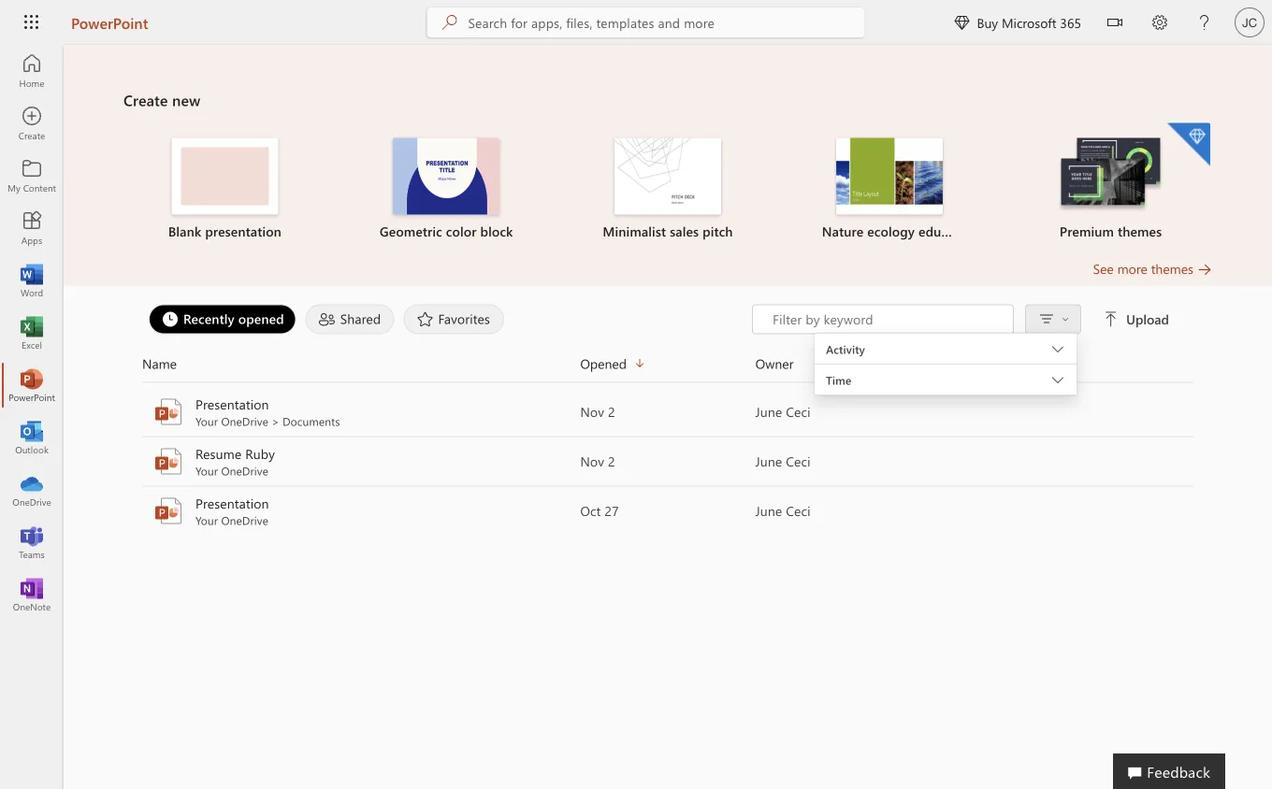 Task type: locate. For each thing, give the bounding box(es) containing it.
teams image
[[22, 533, 41, 552]]

jc button
[[1228, 0, 1273, 45]]

displaying 3 out of 6 files. status
[[752, 305, 1173, 400]]

themes up see more themes at the top right of the page
[[1118, 223, 1162, 240]]

0 vertical spatial name presentation cell
[[142, 395, 580, 429]]

1 vertical spatial powerpoint image
[[153, 397, 183, 427]]

june for presentation your onedrive > documents
[[756, 403, 783, 421]]

more
[[1118, 260, 1148, 277]]

powerpoint image
[[22, 376, 41, 395], [153, 397, 183, 427], [153, 496, 183, 526]]

powerpoint image
[[153, 447, 183, 477]]

2 ceci from the top
[[786, 453, 811, 470]]


[[1108, 15, 1123, 30]]

1 june from the top
[[756, 403, 783, 421]]

2 nov 2 from the top
[[580, 453, 615, 470]]

2 vertical spatial powerpoint image
[[153, 496, 183, 526]]

2 onedrive from the top
[[221, 464, 269, 479]]

blank presentation element
[[125, 138, 324, 241]]

presentation your onedrive > documents
[[196, 396, 340, 429]]

buy
[[977, 14, 998, 31]]

your for oct 27
[[196, 513, 218, 528]]

onenote image
[[22, 586, 41, 604]]

ceci for resume ruby your onedrive
[[786, 453, 811, 470]]

themes
[[1118, 223, 1162, 240], [1152, 260, 1194, 277]]

opened button
[[580, 353, 756, 375]]

onedrive for oct 27
[[221, 513, 269, 528]]

name presentation cell down the name resume ruby "cell"
[[142, 495, 580, 528]]

your inside 'presentation your onedrive'
[[196, 513, 218, 528]]

tab list inside create new main content
[[144, 305, 752, 335]]

your down resume
[[196, 464, 218, 479]]

word image
[[22, 271, 41, 290]]

apps image
[[22, 219, 41, 238]]

themes right more
[[1152, 260, 1194, 277]]

powerpoint
[[71, 12, 148, 32]]

menu
[[815, 333, 1077, 334]]

presentation inside presentation your onedrive > documents
[[196, 396, 269, 413]]


[[1062, 316, 1070, 323]]

minimalist sales pitch
[[603, 223, 733, 240]]

3 june from the top
[[756, 502, 783, 520]]

list
[[124, 121, 1213, 260]]

owner
[[756, 355, 794, 372]]

owner button
[[756, 353, 931, 375]]

2 down opened
[[608, 403, 615, 421]]

powerpoint image down name
[[153, 397, 183, 427]]

activity down filter by keyword text field
[[931, 355, 974, 372]]

themes inside "button"
[[1152, 260, 1194, 277]]

onedrive down resume ruby your onedrive
[[221, 513, 269, 528]]

create
[[124, 90, 168, 110]]

1 vertical spatial themes
[[1152, 260, 1194, 277]]

onedrive for nov 2
[[221, 414, 269, 429]]

color
[[446, 223, 477, 240]]

blank
[[168, 223, 202, 240]]

onedrive inside presentation your onedrive > documents
[[221, 414, 269, 429]]

3 ceci from the top
[[786, 502, 811, 520]]

2 for resume ruby
[[608, 453, 615, 470]]

activity inside column header
[[931, 355, 974, 372]]

nov 2 for presentation
[[580, 403, 615, 421]]

2 nov from the top
[[580, 453, 605, 470]]

1 horizontal spatial activity
[[931, 355, 974, 372]]

1 nov from the top
[[580, 403, 605, 421]]

name
[[142, 355, 177, 372]]

shared tab
[[301, 305, 399, 335]]

row containing name
[[142, 353, 1194, 383]]

home image
[[22, 62, 41, 80]]

onedrive left >
[[221, 414, 269, 429]]

2 vertical spatial june
[[756, 502, 783, 520]]

list inside create new main content
[[124, 121, 1213, 260]]

powerpoint image up 'outlook' image
[[22, 376, 41, 395]]

nov for resume ruby
[[580, 453, 605, 470]]

tab list containing recently opened
[[144, 305, 752, 335]]

3 onedrive from the top
[[221, 513, 269, 528]]

3 your from the top
[[196, 513, 218, 528]]

1 vertical spatial onedrive
[[221, 464, 269, 479]]

0 vertical spatial nov
[[580, 403, 605, 421]]

row
[[142, 353, 1194, 383]]

ceci for presentation your onedrive > documents
[[786, 403, 811, 421]]

0 vertical spatial presentation
[[196, 396, 269, 413]]

upload
[[1127, 311, 1170, 328]]

onedrive inside 'presentation your onedrive'
[[221, 513, 269, 528]]

nov down opened
[[580, 403, 605, 421]]

geometric color block image
[[393, 138, 500, 215]]

premium themes element
[[1012, 123, 1211, 241]]

1 vertical spatial name presentation cell
[[142, 495, 580, 528]]

0 vertical spatial nov 2
[[580, 403, 615, 421]]

3 june ceci from the top
[[756, 502, 811, 520]]

1 vertical spatial 2
[[608, 453, 615, 470]]

0 horizontal spatial activity
[[826, 342, 865, 357]]

resume
[[196, 445, 242, 463]]

your down resume ruby your onedrive
[[196, 513, 218, 528]]

1 vertical spatial ceci
[[786, 453, 811, 470]]

your up resume
[[196, 414, 218, 429]]

name resume ruby cell
[[142, 445, 580, 479]]

oct 27
[[580, 502, 619, 520]]

2 2 from the top
[[608, 453, 615, 470]]

1 vertical spatial nov 2
[[580, 453, 615, 470]]

1 your from the top
[[196, 414, 218, 429]]

0 vertical spatial 2
[[608, 403, 615, 421]]

 button
[[1093, 0, 1138, 48]]

0 vertical spatial ceci
[[786, 403, 811, 421]]

1 june ceci from the top
[[756, 403, 811, 421]]

nov 2
[[580, 403, 615, 421], [580, 453, 615, 470]]

presentation for nov 2
[[196, 396, 269, 413]]

june ceci
[[756, 403, 811, 421], [756, 453, 811, 470], [756, 502, 811, 520]]

recently opened tab
[[144, 305, 301, 335]]

onedrive
[[221, 414, 269, 429], [221, 464, 269, 479], [221, 513, 269, 528]]

presentation
[[205, 223, 282, 240]]

presentation
[[196, 396, 269, 413], [196, 495, 269, 512]]

0 vertical spatial june
[[756, 403, 783, 421]]

2 your from the top
[[196, 464, 218, 479]]

1 vertical spatial june
[[756, 453, 783, 470]]

None search field
[[427, 7, 865, 37]]

presentation up resume
[[196, 396, 269, 413]]

1 nov 2 from the top
[[580, 403, 615, 421]]

1 name presentation cell from the top
[[142, 395, 580, 429]]

premium
[[1060, 223, 1114, 240]]

1 onedrive from the top
[[221, 414, 269, 429]]

list containing blank presentation
[[124, 121, 1213, 260]]

2 up 27
[[608, 453, 615, 470]]

minimalist
[[603, 223, 666, 240]]

nov for presentation
[[580, 403, 605, 421]]

minimalist sales pitch image
[[615, 138, 721, 215]]

nov 2 down opened
[[580, 403, 615, 421]]

 buy microsoft 365
[[955, 14, 1082, 31]]

activity up time at the top right of the page
[[826, 342, 865, 357]]

powerpoint image down powerpoint icon at the bottom left of page
[[153, 496, 183, 526]]

2 vertical spatial your
[[196, 513, 218, 528]]

1 vertical spatial nov
[[580, 453, 605, 470]]

2
[[608, 403, 615, 421], [608, 453, 615, 470]]

your
[[196, 414, 218, 429], [196, 464, 218, 479], [196, 513, 218, 528]]

name presentation cell down the 'name' "button"
[[142, 395, 580, 429]]

1 ceci from the top
[[786, 403, 811, 421]]

nature ecology education photo presentation element
[[790, 138, 989, 241]]

2 presentation from the top
[[196, 495, 269, 512]]

presentation down resume ruby your onedrive
[[196, 495, 269, 512]]

tab list
[[144, 305, 752, 335]]

2 june ceci from the top
[[756, 453, 811, 470]]

0 vertical spatial onedrive
[[221, 414, 269, 429]]

2 june from the top
[[756, 453, 783, 470]]

opened
[[238, 310, 284, 327]]

2 vertical spatial june ceci
[[756, 502, 811, 520]]

nov 2 up oct 27 at the left bottom
[[580, 453, 615, 470]]

0 vertical spatial your
[[196, 414, 218, 429]]

your for nov 2
[[196, 414, 218, 429]]

1 vertical spatial your
[[196, 464, 218, 479]]

ceci
[[786, 403, 811, 421], [786, 453, 811, 470], [786, 502, 811, 520]]

nov
[[580, 403, 605, 421], [580, 453, 605, 470]]

1 2 from the top
[[608, 403, 615, 421]]

pitch
[[703, 223, 733, 240]]

name presentation cell for oct 27
[[142, 495, 580, 528]]

geometric color block
[[380, 223, 513, 240]]

jc
[[1243, 15, 1258, 29]]

activity
[[826, 342, 865, 357], [931, 355, 974, 372]]

june
[[756, 403, 783, 421], [756, 453, 783, 470], [756, 502, 783, 520]]

0 vertical spatial june ceci
[[756, 403, 811, 421]]

nature ecology education photo presentation image
[[836, 138, 943, 215]]

1 presentation from the top
[[196, 396, 269, 413]]

navigation
[[0, 45, 64, 621]]

2 vertical spatial onedrive
[[221, 513, 269, 528]]

nov up oct
[[580, 453, 605, 470]]

june ceci for presentation your onedrive > documents
[[756, 403, 811, 421]]

nov 2 for resume ruby
[[580, 453, 615, 470]]

your inside presentation your onedrive > documents
[[196, 414, 218, 429]]

2 name presentation cell from the top
[[142, 495, 580, 528]]

1 vertical spatial june ceci
[[756, 453, 811, 470]]

2 vertical spatial ceci
[[786, 502, 811, 520]]

1 vertical spatial presentation
[[196, 495, 269, 512]]

powerpoint banner
[[0, 0, 1273, 48]]

name presentation cell
[[142, 395, 580, 429], [142, 495, 580, 528]]

Search box. Suggestions appear as you type. search field
[[468, 7, 865, 37]]

onedrive down ruby
[[221, 464, 269, 479]]

row inside create new main content
[[142, 353, 1194, 383]]



Task type: describe. For each thing, give the bounding box(es) containing it.
microsoft
[[1002, 14, 1057, 31]]

my content image
[[22, 167, 41, 185]]

june ceci for presentation your onedrive
[[756, 502, 811, 520]]


[[1104, 312, 1119, 327]]

2 for presentation
[[608, 403, 615, 421]]

shared
[[340, 310, 381, 327]]

onedrive image
[[22, 481, 41, 500]]

recently opened element
[[149, 305, 296, 335]]

excel image
[[22, 324, 41, 342]]

resume ruby your onedrive
[[196, 445, 275, 479]]

geometric color block element
[[347, 138, 546, 241]]

geometric
[[380, 223, 442, 240]]

create image
[[22, 114, 41, 133]]

27
[[605, 502, 619, 520]]

name presentation cell for nov 2
[[142, 395, 580, 429]]

create new main content
[[64, 45, 1273, 537]]

 upload
[[1104, 311, 1170, 328]]

june for resume ruby your onedrive
[[756, 453, 783, 470]]

presentation your onedrive
[[196, 495, 269, 528]]

see more themes button
[[1093, 260, 1213, 278]]

recently
[[183, 310, 235, 327]]

Filter by keyword text field
[[771, 310, 1004, 329]]

oct
[[580, 502, 601, 520]]

minimalist sales pitch element
[[569, 138, 768, 241]]

feedback
[[1147, 762, 1211, 782]]

powerpoint image for nov 2
[[153, 397, 183, 427]]

favorites
[[438, 310, 490, 327]]

blank presentation
[[168, 223, 282, 240]]

 button
[[1032, 306, 1075, 333]]

0 vertical spatial powerpoint image
[[22, 376, 41, 395]]

>
[[272, 414, 280, 429]]

premium themes
[[1060, 223, 1162, 240]]

ceci for presentation your onedrive
[[786, 502, 811, 520]]

outlook image
[[22, 429, 41, 447]]


[[955, 15, 970, 30]]

shared element
[[306, 305, 394, 335]]

premium themes image
[[1058, 138, 1165, 213]]

presentation for oct 27
[[196, 495, 269, 512]]

onedrive inside resume ruby your onedrive
[[221, 464, 269, 479]]

opened
[[580, 355, 627, 372]]

premium templates diamond image
[[1168, 123, 1211, 166]]

see more themes
[[1093, 260, 1194, 277]]

ruby
[[245, 445, 275, 463]]

powerpoint image for oct 27
[[153, 496, 183, 526]]

recently opened
[[183, 310, 284, 327]]

your inside resume ruby your onedrive
[[196, 464, 218, 479]]

see
[[1093, 260, 1114, 277]]

june for presentation your onedrive
[[756, 502, 783, 520]]

new
[[172, 90, 201, 110]]

favorites element
[[404, 305, 504, 335]]

create new
[[124, 90, 201, 110]]

0 vertical spatial themes
[[1118, 223, 1162, 240]]

block
[[480, 223, 513, 240]]

activity, column 4 of 4 column header
[[931, 353, 1194, 375]]

name button
[[142, 353, 580, 375]]

feedback button
[[1114, 754, 1226, 790]]

favorites tab
[[399, 305, 509, 335]]

sales
[[670, 223, 699, 240]]

365
[[1060, 14, 1082, 31]]

time
[[826, 373, 852, 388]]

menu inside displaying 3 out of 6 files. status
[[815, 333, 1077, 334]]

june ceci for resume ruby your onedrive
[[756, 453, 811, 470]]

documents
[[283, 414, 340, 429]]

activity inside displaying 3 out of 6 files. status
[[826, 342, 865, 357]]



Task type: vqa. For each thing, say whether or not it's contained in the screenshot.
''
yes



